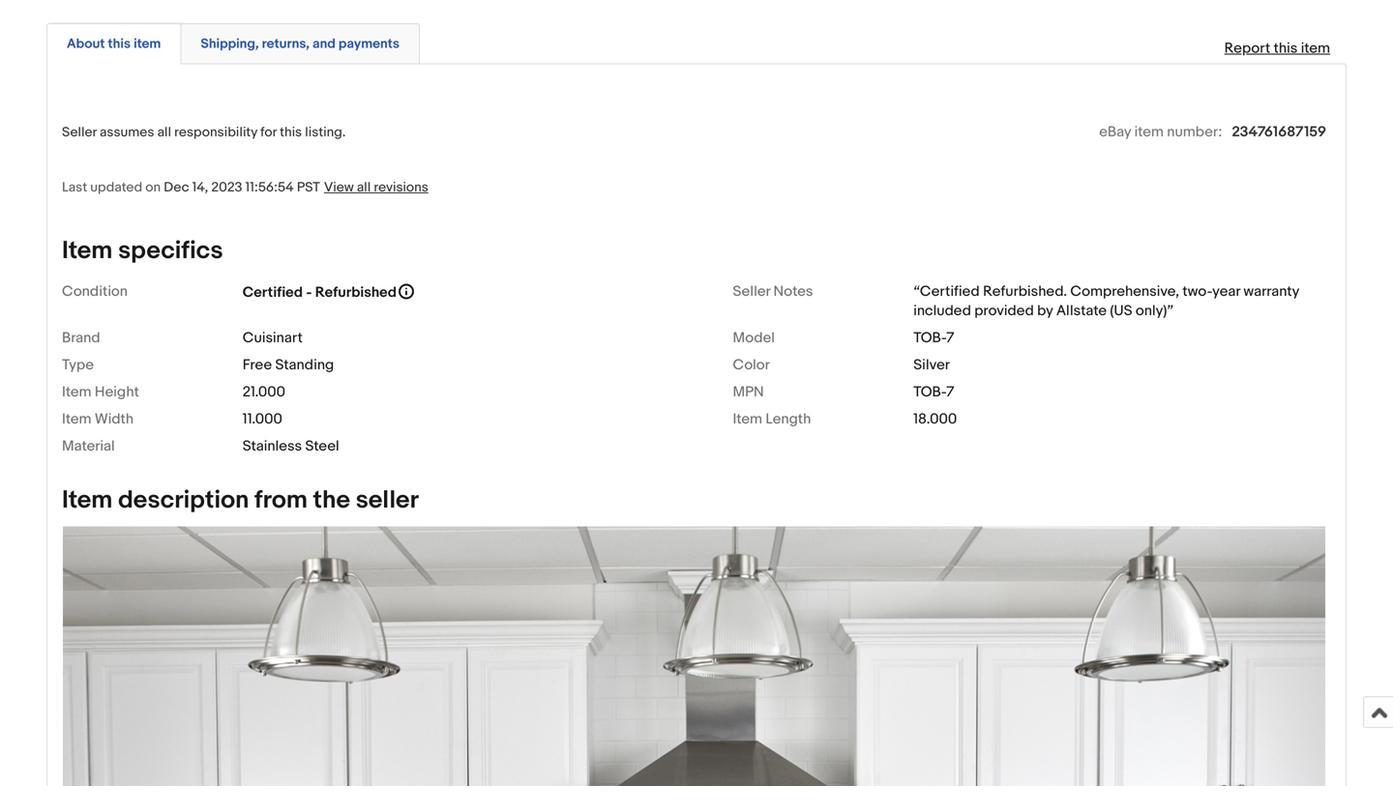 Task type: describe. For each thing, give the bounding box(es) containing it.
0 vertical spatial all
[[157, 124, 171, 141]]

notes
[[774, 283, 814, 300]]

1 horizontal spatial item
[[1135, 123, 1164, 141]]

the
[[313, 486, 350, 516]]

this for about
[[108, 36, 131, 53]]

responsibility
[[174, 124, 258, 141]]

item for item width
[[62, 411, 91, 428]]

cuisinart
[[243, 330, 303, 347]]

item for item description from the seller
[[62, 486, 113, 516]]

free
[[243, 357, 272, 374]]

view
[[324, 179, 354, 196]]

21.000
[[243, 384, 286, 401]]

warranty
[[1244, 283, 1300, 300]]

mpn
[[733, 384, 764, 401]]

tob- for mpn
[[914, 384, 947, 401]]

"certified
[[914, 283, 980, 300]]

last
[[62, 179, 87, 196]]

from
[[255, 486, 308, 516]]

view all revisions link
[[320, 178, 429, 196]]

ebay
[[1100, 123, 1132, 141]]

11:56:54
[[245, 179, 294, 196]]

brand
[[62, 330, 100, 347]]

condition
[[62, 283, 128, 300]]

-
[[306, 284, 312, 301]]

tob-7 for mpn
[[914, 384, 955, 401]]

year
[[1213, 283, 1241, 300]]

report this item
[[1225, 40, 1331, 57]]

specifics
[[118, 236, 223, 266]]

11.000
[[243, 411, 283, 428]]

steel
[[305, 438, 339, 455]]

about this item
[[67, 36, 161, 53]]

provided
[[975, 302, 1035, 320]]

listing.
[[305, 124, 346, 141]]

for
[[261, 124, 277, 141]]

item length
[[733, 411, 812, 428]]

about this item button
[[67, 35, 161, 53]]

standing
[[275, 357, 334, 374]]

item specifics
[[62, 236, 223, 266]]

stainless
[[243, 438, 302, 455]]

234761687159
[[1233, 123, 1327, 141]]

dec
[[164, 179, 189, 196]]



Task type: locate. For each thing, give the bounding box(es) containing it.
0 vertical spatial tob-7
[[914, 330, 955, 347]]

tob-7
[[914, 330, 955, 347], [914, 384, 955, 401]]

seller
[[356, 486, 419, 516]]

this right report
[[1274, 40, 1298, 57]]

0 horizontal spatial this
[[108, 36, 131, 53]]

tab list containing about this item
[[46, 20, 1347, 64]]

this right about
[[108, 36, 131, 53]]

1 horizontal spatial all
[[357, 179, 371, 196]]

tob-7 up silver
[[914, 330, 955, 347]]

2 horizontal spatial this
[[1274, 40, 1298, 57]]

2023
[[211, 179, 242, 196]]

report
[[1225, 40, 1271, 57]]

2 7 from the top
[[947, 384, 955, 401]]

certified
[[243, 284, 303, 301]]

free standing
[[243, 357, 334, 374]]

0 vertical spatial 7
[[947, 330, 955, 347]]

seller for seller assumes all responsibility for this listing.
[[62, 124, 97, 141]]

item for item length
[[733, 411, 763, 428]]

1 vertical spatial 7
[[947, 384, 955, 401]]

item width
[[62, 411, 134, 428]]

stainless steel
[[243, 438, 339, 455]]

1 vertical spatial tob-
[[914, 384, 947, 401]]

allstate
[[1057, 302, 1107, 320]]

2 horizontal spatial item
[[1302, 40, 1331, 57]]

item down type
[[62, 384, 91, 401]]

"certified refurbished. comprehensive, two-year warranty included provided by allstate (us only)"
[[914, 283, 1300, 320]]

tob- down silver
[[914, 384, 947, 401]]

seller for seller notes
[[733, 283, 771, 300]]

silver
[[914, 357, 951, 374]]

(us
[[1111, 302, 1133, 320]]

last updated on dec 14, 2023 11:56:54 pst view all revisions
[[62, 179, 429, 196]]

tob-7 up 18.000 on the bottom of page
[[914, 384, 955, 401]]

item right report
[[1302, 40, 1331, 57]]

material
[[62, 438, 115, 455]]

payments
[[339, 36, 400, 53]]

comprehensive,
[[1071, 283, 1180, 300]]

item right ebay
[[1135, 123, 1164, 141]]

seller assumes all responsibility for this listing.
[[62, 124, 346, 141]]

pst
[[297, 179, 320, 196]]

this inside about this item button
[[108, 36, 131, 53]]

color
[[733, 357, 770, 374]]

item up material
[[62, 411, 91, 428]]

all right view
[[357, 179, 371, 196]]

item
[[134, 36, 161, 53], [1302, 40, 1331, 57], [1135, 123, 1164, 141]]

1 7 from the top
[[947, 330, 955, 347]]

about
[[67, 36, 105, 53]]

tob-
[[914, 330, 947, 347], [914, 384, 947, 401]]

0 horizontal spatial seller
[[62, 124, 97, 141]]

seller
[[62, 124, 97, 141], [733, 283, 771, 300]]

1 tob- from the top
[[914, 330, 947, 347]]

1 vertical spatial tob-7
[[914, 384, 955, 401]]

certified - refurbished
[[243, 284, 397, 301]]

item up condition
[[62, 236, 113, 266]]

type
[[62, 357, 94, 374]]

refurbished.
[[984, 283, 1068, 300]]

on
[[145, 179, 161, 196]]

0 horizontal spatial item
[[134, 36, 161, 53]]

assumes
[[100, 124, 154, 141]]

2 tob- from the top
[[914, 384, 947, 401]]

item height
[[62, 384, 139, 401]]

revisions
[[374, 179, 429, 196]]

seller left the assumes
[[62, 124, 97, 141]]

number:
[[1168, 123, 1223, 141]]

this for report
[[1274, 40, 1298, 57]]

0 horizontal spatial all
[[157, 124, 171, 141]]

shipping, returns, and payments button
[[201, 35, 400, 53]]

item down mpn
[[733, 411, 763, 428]]

item for item specifics
[[62, 236, 113, 266]]

shipping, returns, and payments
[[201, 36, 400, 53]]

18.000
[[914, 411, 958, 428]]

returns,
[[262, 36, 310, 53]]

14,
[[192, 179, 208, 196]]

and
[[313, 36, 336, 53]]

2 tob-7 from the top
[[914, 384, 955, 401]]

updated
[[90, 179, 142, 196]]

this
[[108, 36, 131, 53], [1274, 40, 1298, 57], [280, 124, 302, 141]]

item inside report this item link
[[1302, 40, 1331, 57]]

seller left the 'notes' at right top
[[733, 283, 771, 300]]

item for report this item
[[1302, 40, 1331, 57]]

included
[[914, 302, 972, 320]]

tob- for model
[[914, 330, 947, 347]]

all
[[157, 124, 171, 141], [357, 179, 371, 196]]

item right about
[[134, 36, 161, 53]]

this right for
[[280, 124, 302, 141]]

by
[[1038, 302, 1054, 320]]

7 for model
[[947, 330, 955, 347]]

1 vertical spatial all
[[357, 179, 371, 196]]

0 vertical spatial tob-
[[914, 330, 947, 347]]

item
[[62, 236, 113, 266], [62, 384, 91, 401], [62, 411, 91, 428], [733, 411, 763, 428], [62, 486, 113, 516]]

report this item link
[[1215, 30, 1341, 67]]

two-
[[1183, 283, 1213, 300]]

item down material
[[62, 486, 113, 516]]

seller notes
[[733, 283, 814, 300]]

description
[[118, 486, 249, 516]]

7
[[947, 330, 955, 347], [947, 384, 955, 401]]

this inside report this item link
[[1274, 40, 1298, 57]]

0 vertical spatial seller
[[62, 124, 97, 141]]

7 down the included
[[947, 330, 955, 347]]

tob- up silver
[[914, 330, 947, 347]]

tab list
[[46, 20, 1347, 64]]

only)"
[[1136, 302, 1174, 320]]

item inside about this item button
[[134, 36, 161, 53]]

1 horizontal spatial seller
[[733, 283, 771, 300]]

refurbished
[[315, 284, 397, 301]]

item description from the seller
[[62, 486, 419, 516]]

shipping,
[[201, 36, 259, 53]]

1 horizontal spatial this
[[280, 124, 302, 141]]

height
[[95, 384, 139, 401]]

7 up 18.000 on the bottom of page
[[947, 384, 955, 401]]

item for about this item
[[134, 36, 161, 53]]

1 tob-7 from the top
[[914, 330, 955, 347]]

tob-7 for model
[[914, 330, 955, 347]]

width
[[95, 411, 134, 428]]

model
[[733, 330, 775, 347]]

7 for mpn
[[947, 384, 955, 401]]

all right the assumes
[[157, 124, 171, 141]]

length
[[766, 411, 812, 428]]

ebay item number: 234761687159
[[1100, 123, 1327, 141]]

item for item height
[[62, 384, 91, 401]]

1 vertical spatial seller
[[733, 283, 771, 300]]



Task type: vqa. For each thing, say whether or not it's contained in the screenshot.
11-
no



